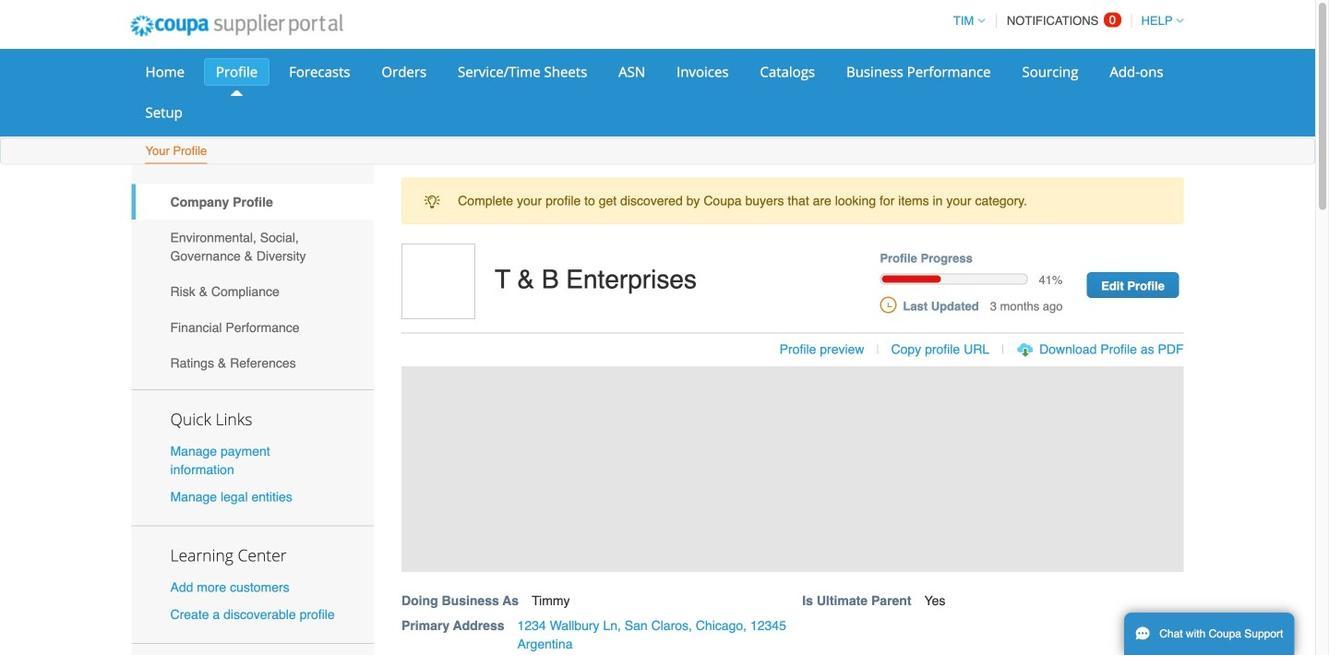 Task type: locate. For each thing, give the bounding box(es) containing it.
background image
[[402, 367, 1184, 572]]

banner
[[395, 244, 1203, 655]]

navigation
[[945, 3, 1184, 39]]

alert
[[402, 178, 1184, 224]]

coupa supplier portal image
[[118, 3, 355, 49]]



Task type: describe. For each thing, give the bounding box(es) containing it.
t & b enterprises image
[[402, 244, 475, 319]]



